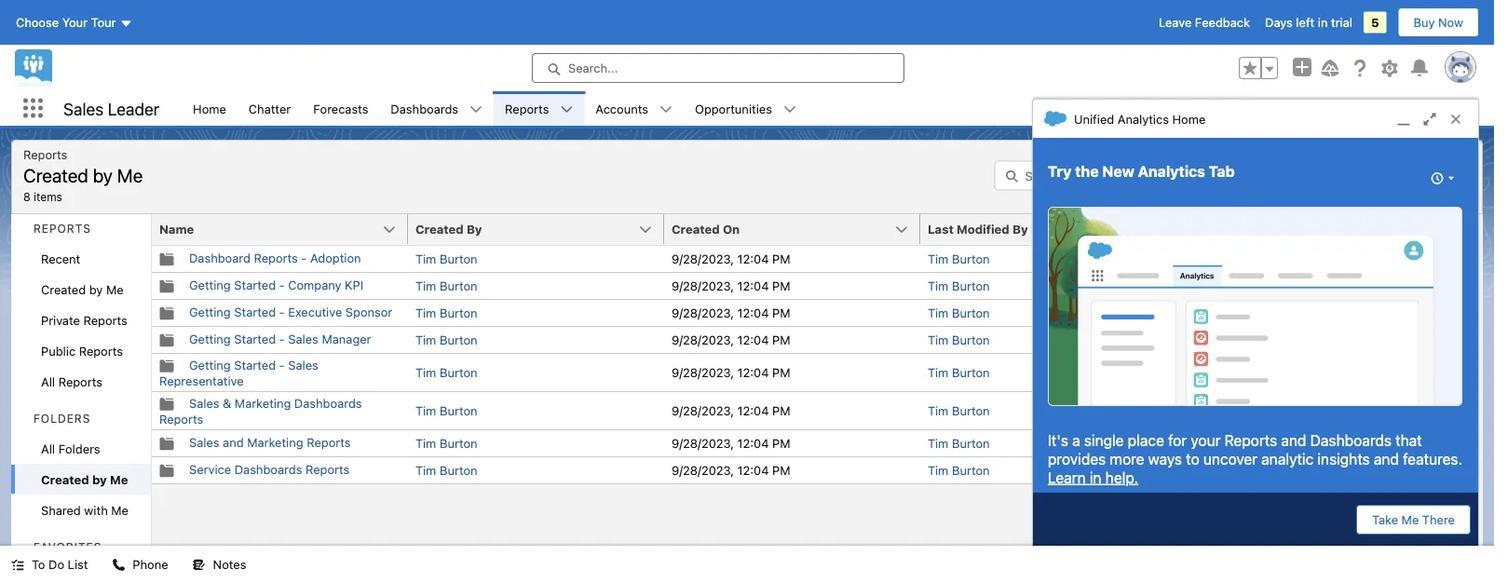 Task type: describe. For each thing, give the bounding box(es) containing it.
more
[[1110, 450, 1145, 468]]

1 vertical spatial analytics
[[1138, 163, 1206, 180]]

sales for sales and marketing reports
[[189, 436, 219, 450]]

manager
[[322, 332, 371, 346]]

reports up public reports
[[83, 313, 127, 327]]

by inside the 'reports created by me 8 items'
[[93, 164, 113, 186]]

forecasts link
[[302, 91, 380, 126]]

left
[[1296, 15, 1315, 29]]

dashboard reports - adoption
[[189, 251, 361, 265]]

sales inside getting started - sales representative
[[288, 358, 319, 372]]

single
[[1084, 431, 1124, 449]]

getting started - company kpi
[[189, 278, 364, 292]]

text default image inside the phone button
[[112, 559, 125, 572]]

analytic
[[1262, 450, 1314, 468]]

by inside 'button'
[[467, 222, 482, 236]]

choose your tour
[[16, 15, 116, 29]]

last modified by button
[[921, 214, 1177, 244]]

all reports
[[41, 375, 102, 389]]

phone
[[133, 558, 168, 572]]

features.
[[1403, 450, 1463, 468]]

text default image inside notes button
[[193, 559, 206, 572]]

reports up service dashboards reports link
[[307, 436, 351, 450]]

that
[[1396, 431, 1423, 449]]

sales & marketing dashboards reports
[[159, 396, 362, 426]]

accounts list item
[[585, 91, 684, 126]]

text default image inside reports list item
[[560, 103, 573, 116]]

name cell
[[152, 214, 419, 246]]

a
[[1073, 431, 1080, 449]]

public
[[41, 344, 76, 358]]

all for all reports
[[41, 375, 55, 389]]

reports created by me 8 items
[[23, 147, 143, 203]]

home link
[[182, 91, 237, 126]]

opportunities
[[695, 102, 772, 116]]

all for all folders
[[41, 442, 55, 456]]

0 horizontal spatial home
[[193, 102, 226, 116]]

search... button
[[532, 53, 905, 83]]

unified analytics home
[[1074, 112, 1206, 126]]

kpi
[[345, 278, 364, 292]]

last modified date
[[1184, 222, 1297, 236]]

by for all folders
[[92, 472, 107, 486]]

reports inside list item
[[505, 102, 549, 116]]

company
[[288, 278, 342, 292]]

name button
[[152, 214, 408, 244]]

marketing for and
[[247, 436, 303, 450]]

items
[[34, 190, 62, 203]]

by inside button
[[1013, 222, 1028, 236]]

forecasts
[[313, 102, 368, 116]]

me inside 'link'
[[1402, 513, 1419, 527]]

notes button
[[181, 546, 258, 583]]

buy now
[[1414, 15, 1464, 29]]

recent
[[41, 252, 80, 266]]

actions cell
[[1433, 214, 1480, 246]]

getting started - sales manager link
[[189, 332, 371, 346]]

insights
[[1318, 450, 1370, 468]]

there
[[1423, 513, 1455, 527]]

list
[[68, 558, 88, 572]]

public reports
[[41, 344, 123, 358]]

home inside "dialog"
[[1173, 112, 1206, 126]]

leave
[[1159, 15, 1192, 29]]

accounts
[[596, 102, 648, 116]]

by for recent
[[89, 282, 103, 296]]

trial
[[1331, 15, 1353, 29]]

feedback
[[1195, 15, 1250, 29]]

created by button
[[408, 214, 664, 244]]

do
[[49, 558, 64, 572]]

dashboards inside it's a single place for your reports and dashboards that provides more ways to uncover analytic insights and features. learn in help.
[[1311, 431, 1392, 449]]

text default image inside to do list button
[[11, 559, 24, 572]]

new
[[1103, 163, 1135, 180]]

buy
[[1414, 15, 1435, 29]]

to
[[1186, 450, 1200, 468]]

choose
[[16, 15, 59, 29]]

private reports
[[41, 313, 127, 327]]

text default image inside accounts list item
[[660, 103, 673, 116]]

getting for getting started - sales representative
[[189, 358, 231, 372]]

last for last modified by
[[928, 222, 954, 236]]

text default image inside the "opportunities" list item
[[784, 103, 797, 116]]

days
[[1265, 15, 1293, 29]]

reports list item
[[494, 91, 585, 126]]

started for getting started - sales manager
[[234, 332, 276, 346]]

actions image
[[1433, 214, 1480, 244]]

now
[[1439, 15, 1464, 29]]

started for getting started - executive sponsor
[[234, 305, 276, 319]]

shared
[[41, 503, 81, 517]]

notes
[[213, 558, 246, 572]]

sales & marketing dashboards reports link
[[159, 396, 362, 426]]

take
[[1373, 513, 1399, 527]]

private reports link
[[11, 305, 151, 335]]

tab
[[1209, 163, 1235, 180]]

reports inside 'link'
[[79, 344, 123, 358]]

your
[[62, 15, 88, 29]]

take me there
[[1373, 513, 1455, 527]]

choose your tour button
[[15, 7, 134, 37]]

with
[[84, 503, 108, 517]]

all folders link
[[11, 433, 151, 464]]

for
[[1169, 431, 1187, 449]]

2 horizontal spatial and
[[1374, 450, 1399, 468]]

shared with me link
[[11, 495, 151, 525]]

sponsor
[[346, 305, 393, 319]]

reports inside the 'reports created by me 8 items'
[[23, 147, 67, 161]]

it's a single place for your reports and dashboards that provides more ways to uncover analytic insights and features. learn in help.
[[1048, 431, 1463, 486]]

created by
[[416, 222, 482, 236]]

opportunities link
[[684, 91, 784, 126]]

me right 'with'
[[111, 503, 129, 517]]

accounts link
[[585, 91, 660, 126]]

created inside the 'reports created by me 8 items'
[[23, 164, 88, 186]]

me up the private reports
[[106, 282, 124, 296]]

buy now button
[[1398, 7, 1480, 37]]



Task type: locate. For each thing, give the bounding box(es) containing it.
1 horizontal spatial last
[[1184, 222, 1210, 236]]

favorites
[[34, 541, 102, 554]]

last for last modified date
[[1184, 222, 1210, 236]]

by
[[93, 164, 113, 186], [89, 282, 103, 296], [92, 472, 107, 486]]

2 last from the left
[[1184, 222, 1210, 236]]

0 vertical spatial analytics
[[1118, 112, 1169, 126]]

unified analytics home dialog
[[1032, 99, 1480, 546]]

created by me for with
[[41, 472, 128, 486]]

started for getting started - company kpi
[[234, 278, 276, 292]]

opportunities list item
[[684, 91, 808, 126]]

1 horizontal spatial modified
[[1213, 222, 1266, 236]]

reports
[[505, 102, 549, 116], [23, 147, 67, 161], [34, 222, 91, 235], [254, 251, 298, 265], [83, 313, 127, 327], [79, 344, 123, 358], [58, 375, 102, 389], [159, 412, 203, 426], [1225, 431, 1278, 449], [307, 436, 351, 450], [306, 463, 350, 477]]

in right left
[[1318, 15, 1328, 29]]

1 horizontal spatial and
[[1282, 431, 1307, 449]]

list containing home
[[182, 91, 1494, 126]]

2 created by me from the top
[[41, 472, 128, 486]]

reports up the "items"
[[23, 147, 67, 161]]

1 vertical spatial folders
[[58, 442, 100, 456]]

folders up shared with me link
[[58, 442, 100, 456]]

- down getting started - executive sponsor link
[[279, 332, 285, 346]]

marketing right &
[[235, 396, 291, 410]]

- for representative
[[279, 358, 285, 372]]

days left in trial
[[1265, 15, 1353, 29]]

reports down representative
[[159, 412, 203, 426]]

service
[[189, 463, 231, 477]]

getting started - executive sponsor
[[189, 305, 393, 319]]

created by me up shared with me
[[41, 472, 128, 486]]

sales leader
[[63, 99, 159, 119]]

1 horizontal spatial by
[[1013, 222, 1028, 236]]

unified analytics home image
[[1048, 207, 1463, 406]]

0 horizontal spatial by
[[467, 222, 482, 236]]

in left help.
[[1090, 469, 1102, 486]]

home left chatter
[[193, 102, 226, 116]]

started down dashboard reports - adoption link
[[234, 278, 276, 292]]

created on cell
[[664, 214, 932, 246]]

2 all from the top
[[41, 442, 55, 456]]

leader
[[108, 99, 159, 119]]

grid containing name
[[152, 214, 1480, 485]]

dashboards list item
[[380, 91, 494, 126]]

created by me down recent link
[[41, 282, 124, 296]]

1 vertical spatial marketing
[[247, 436, 303, 450]]

last modified date button
[[1177, 214, 1433, 244]]

dashboards down manager
[[294, 396, 362, 410]]

dashboards inside dashboards link
[[391, 102, 459, 116]]

modified inside "cell"
[[957, 222, 1010, 236]]

0 vertical spatial all
[[41, 375, 55, 389]]

reports down sales and marketing reports link
[[306, 463, 350, 477]]

dashboard reports - adoption link
[[189, 251, 361, 265]]

started up getting started - sales representative
[[234, 332, 276, 346]]

try the new analytics tab
[[1048, 163, 1235, 180]]

tim burton
[[416, 252, 478, 266], [928, 252, 990, 266], [416, 279, 478, 293], [928, 279, 990, 293], [416, 306, 478, 320], [928, 306, 990, 320], [416, 333, 478, 347], [928, 333, 990, 347], [416, 366, 478, 380], [928, 366, 990, 380], [416, 404, 478, 418], [928, 404, 990, 418], [416, 437, 478, 451], [928, 437, 990, 451], [416, 464, 478, 478], [928, 464, 990, 478]]

ways
[[1149, 450, 1182, 468]]

1 created by me link from the top
[[11, 274, 151, 305]]

reports up recent
[[34, 222, 91, 235]]

0 vertical spatial folders
[[34, 412, 91, 425]]

private
[[41, 313, 80, 327]]

service dashboards reports link
[[189, 463, 350, 477]]

sales for sales & marketing dashboards reports
[[189, 396, 219, 410]]

9/28/2023, 12:04 pm
[[672, 252, 791, 266], [1184, 252, 1303, 266], [672, 279, 791, 293], [1184, 279, 1303, 293], [672, 306, 791, 320], [1184, 306, 1303, 320], [672, 333, 791, 347], [1184, 333, 1303, 347], [672, 366, 791, 380], [1184, 366, 1303, 380], [672, 404, 791, 418], [1184, 404, 1303, 418], [672, 437, 791, 451], [1184, 437, 1303, 451], [672, 464, 791, 478], [1184, 464, 1303, 478]]

and
[[1282, 431, 1307, 449], [223, 436, 244, 450], [1374, 450, 1399, 468]]

started for getting started - sales representative
[[234, 358, 276, 372]]

- for sponsor
[[279, 305, 285, 319]]

-
[[301, 251, 307, 265], [279, 278, 285, 292], [279, 305, 285, 319], [279, 332, 285, 346], [279, 358, 285, 372]]

sales down representative
[[189, 396, 219, 410]]

getting for getting started - sales manager
[[189, 332, 231, 346]]

marketing inside sales & marketing dashboards reports
[[235, 396, 291, 410]]

dashboards up "insights"
[[1311, 431, 1392, 449]]

provides
[[1048, 450, 1106, 468]]

all up "shared"
[[41, 442, 55, 456]]

reports up getting started - company kpi link
[[254, 251, 298, 265]]

8
[[23, 190, 30, 203]]

group
[[1239, 57, 1278, 79]]

- for kpi
[[279, 278, 285, 292]]

2 started from the top
[[234, 305, 276, 319]]

2 getting from the top
[[189, 305, 231, 319]]

1 all from the top
[[41, 375, 55, 389]]

2 created by me link from the top
[[11, 464, 151, 495]]

sales left the leader
[[63, 99, 104, 119]]

sales up service
[[189, 436, 219, 450]]

leave feedback link
[[1159, 15, 1250, 29]]

- down dashboard reports - adoption link
[[279, 278, 285, 292]]

representative
[[159, 374, 244, 388]]

- up 'company'
[[301, 251, 307, 265]]

5
[[1371, 15, 1379, 29]]

1 vertical spatial created by me link
[[11, 464, 151, 495]]

12:04
[[738, 252, 769, 266], [1250, 252, 1282, 266], [738, 279, 769, 293], [1250, 279, 1282, 293], [738, 306, 769, 320], [1250, 306, 1282, 320], [738, 333, 769, 347], [1250, 333, 1282, 347], [738, 366, 769, 380], [1250, 366, 1282, 380], [738, 404, 769, 418], [1250, 404, 1282, 418], [738, 437, 769, 451], [1250, 437, 1282, 451], [738, 464, 769, 478], [1250, 464, 1282, 478]]

in inside it's a single place for your reports and dashboards that provides more ways to uncover analytic insights and features. learn in help.
[[1090, 469, 1102, 486]]

modified
[[957, 222, 1010, 236], [1213, 222, 1266, 236]]

analytics left tab
[[1138, 163, 1206, 180]]

reports up uncover
[[1225, 431, 1278, 449]]

sales and marketing reports
[[189, 436, 351, 450]]

dashboards inside sales & marketing dashboards reports
[[294, 396, 362, 410]]

sales down getting started - sales manager
[[288, 358, 319, 372]]

created inside 'button'
[[416, 222, 464, 236]]

getting inside getting started - sales representative
[[189, 358, 231, 372]]

3 started from the top
[[234, 332, 276, 346]]

- for manager
[[279, 332, 285, 346]]

reports right "dashboards" list item in the left top of the page
[[505, 102, 549, 116]]

modified for by
[[957, 222, 1010, 236]]

created by me link up the private reports
[[11, 274, 151, 305]]

getting started - company kpi link
[[189, 278, 364, 292]]

me up shared with me
[[110, 472, 128, 486]]

pm
[[772, 252, 791, 266], [1285, 252, 1303, 266], [772, 279, 791, 293], [1285, 279, 1303, 293], [772, 306, 791, 320], [1285, 306, 1303, 320], [772, 333, 791, 347], [1285, 333, 1303, 347], [772, 366, 791, 380], [1285, 366, 1303, 380], [772, 404, 791, 418], [1285, 404, 1303, 418], [772, 437, 791, 451], [1285, 437, 1303, 451], [772, 464, 791, 478], [1285, 464, 1303, 478]]

getting started - sales representative link
[[159, 358, 319, 388]]

chatter link
[[237, 91, 302, 126]]

text default image inside "dashboards" list item
[[470, 103, 483, 116]]

sales inside sales & marketing dashboards reports
[[189, 396, 219, 410]]

list
[[182, 91, 1494, 126]]

your
[[1191, 431, 1221, 449]]

getting started - executive sponsor link
[[189, 305, 393, 319]]

by up 'with'
[[92, 472, 107, 486]]

me
[[117, 164, 143, 186], [106, 282, 124, 296], [110, 472, 128, 486], [111, 503, 129, 517], [1402, 513, 1419, 527]]

by
[[467, 222, 482, 236], [1013, 222, 1028, 236]]

take me there link
[[1357, 505, 1471, 535]]

9/28/2023,
[[672, 252, 734, 266], [1184, 252, 1247, 266], [672, 279, 734, 293], [1184, 279, 1247, 293], [672, 306, 734, 320], [1184, 306, 1247, 320], [672, 333, 734, 347], [1184, 333, 1247, 347], [672, 366, 734, 380], [1184, 366, 1247, 380], [672, 404, 734, 418], [1184, 404, 1247, 418], [672, 437, 734, 451], [1184, 437, 1247, 451], [672, 464, 734, 478], [1184, 464, 1247, 478]]

1 vertical spatial by
[[89, 282, 103, 296]]

by down sales leader
[[93, 164, 113, 186]]

dashboards
[[391, 102, 459, 116], [294, 396, 362, 410], [1311, 431, 1392, 449], [235, 463, 302, 477]]

phone button
[[101, 546, 179, 583]]

marketing up service dashboards reports link
[[247, 436, 303, 450]]

home up try the new analytics tab
[[1173, 112, 1206, 126]]

1 created by me from the top
[[41, 282, 124, 296]]

last inside "cell"
[[928, 222, 954, 236]]

analytics
[[1118, 112, 1169, 126], [1138, 163, 1206, 180]]

started inside getting started - sales representative
[[234, 358, 276, 372]]

1 horizontal spatial in
[[1318, 15, 1328, 29]]

the
[[1075, 163, 1099, 180]]

1 vertical spatial created by me
[[41, 472, 128, 486]]

started down getting started - company kpi link
[[234, 305, 276, 319]]

getting started - sales representative
[[159, 358, 319, 388]]

try
[[1048, 163, 1072, 180]]

name
[[159, 222, 194, 236]]

and up analytic
[[1282, 431, 1307, 449]]

reports inside sales & marketing dashboards reports
[[159, 412, 203, 426]]

text default image
[[470, 103, 483, 116], [784, 103, 797, 116], [159, 279, 174, 294], [159, 306, 174, 321], [159, 333, 174, 348], [159, 397, 174, 412], [159, 437, 174, 452], [11, 559, 24, 572], [112, 559, 125, 572], [193, 559, 206, 572]]

- inside getting started - sales representative
[[279, 358, 285, 372]]

reports inside it's a single place for your reports and dashboards that provides more ways to uncover analytic insights and features. learn in help.
[[1225, 431, 1278, 449]]

modified inside cell
[[1213, 222, 1266, 236]]

me inside the 'reports created by me 8 items'
[[117, 164, 143, 186]]

service dashboards reports
[[189, 463, 350, 477]]

last
[[928, 222, 954, 236], [1184, 222, 1210, 236]]

0 horizontal spatial and
[[223, 436, 244, 450]]

0 vertical spatial created by me
[[41, 282, 124, 296]]

created by me link
[[11, 274, 151, 305], [11, 464, 151, 495]]

dashboards down sales and marketing reports link
[[235, 463, 302, 477]]

leave feedback
[[1159, 15, 1250, 29]]

last modified date cell
[[1177, 214, 1433, 246]]

public reports link
[[11, 335, 151, 366]]

on
[[723, 222, 740, 236]]

and up service
[[223, 436, 244, 450]]

me down the leader
[[117, 164, 143, 186]]

reports link
[[494, 91, 560, 126]]

dashboards right forecasts "link"
[[391, 102, 459, 116]]

4 getting from the top
[[189, 358, 231, 372]]

getting for getting started - company kpi
[[189, 278, 231, 292]]

getting
[[189, 278, 231, 292], [189, 305, 231, 319], [189, 332, 231, 346], [189, 358, 231, 372]]

0 horizontal spatial last
[[928, 222, 954, 236]]

place
[[1128, 431, 1165, 449]]

modified for date
[[1213, 222, 1266, 236]]

Search folders created by me... text field
[[995, 161, 1229, 191]]

dashboards link
[[380, 91, 470, 126]]

- down the getting started - sales manager link
[[279, 358, 285, 372]]

shared with me
[[41, 503, 129, 517]]

created by me link up shared with me
[[11, 464, 151, 495]]

sales and marketing reports link
[[189, 436, 351, 450]]

learn in help. link
[[1048, 469, 1139, 486]]

1 vertical spatial in
[[1090, 469, 1102, 486]]

1 vertical spatial all
[[41, 442, 55, 456]]

0 vertical spatial in
[[1318, 15, 1328, 29]]

2 modified from the left
[[1213, 222, 1266, 236]]

1 getting from the top
[[189, 278, 231, 292]]

3 getting from the top
[[189, 332, 231, 346]]

created on
[[672, 222, 740, 236]]

0 vertical spatial created by me link
[[11, 274, 151, 305]]

folders
[[34, 412, 91, 425], [58, 442, 100, 456]]

adoption
[[310, 251, 361, 265]]

tour
[[91, 15, 116, 29]]

&
[[223, 396, 231, 410]]

0 vertical spatial by
[[93, 164, 113, 186]]

to do list button
[[0, 546, 99, 583]]

last modified by cell
[[921, 214, 1177, 246]]

getting for getting started - executive sponsor
[[189, 305, 231, 319]]

reports down the private reports
[[79, 344, 123, 358]]

0 vertical spatial marketing
[[235, 396, 291, 410]]

- up the getting started - sales manager link
[[279, 305, 285, 319]]

4 started from the top
[[234, 358, 276, 372]]

last inside cell
[[1184, 222, 1210, 236]]

1 horizontal spatial home
[[1173, 112, 1206, 126]]

and down that
[[1374, 450, 1399, 468]]

folders up the all folders
[[34, 412, 91, 425]]

started down getting started - sales manager
[[234, 358, 276, 372]]

2 by from the left
[[1013, 222, 1028, 236]]

1 by from the left
[[467, 222, 482, 236]]

1 started from the top
[[234, 278, 276, 292]]

1 modified from the left
[[957, 222, 1010, 236]]

learn
[[1048, 469, 1086, 486]]

by up the private reports
[[89, 282, 103, 296]]

marketing
[[235, 396, 291, 410], [247, 436, 303, 450]]

sales for sales leader
[[63, 99, 104, 119]]

created by me link for private
[[11, 274, 151, 305]]

burton
[[440, 252, 478, 266], [952, 252, 990, 266], [440, 279, 478, 293], [952, 279, 990, 293], [440, 306, 478, 320], [952, 306, 990, 320], [440, 333, 478, 347], [952, 333, 990, 347], [440, 366, 478, 380], [952, 366, 990, 380], [440, 404, 478, 418], [952, 404, 990, 418], [440, 437, 478, 451], [952, 437, 990, 451], [440, 464, 478, 478], [952, 464, 990, 478]]

created inside button
[[672, 222, 720, 236]]

executive
[[288, 305, 342, 319]]

2 vertical spatial by
[[92, 472, 107, 486]]

0 horizontal spatial modified
[[957, 222, 1010, 236]]

created by me for reports
[[41, 282, 124, 296]]

0 horizontal spatial in
[[1090, 469, 1102, 486]]

text default image
[[560, 103, 573, 116], [660, 103, 673, 116], [1044, 108, 1067, 130], [159, 252, 174, 267], [159, 359, 174, 374], [159, 464, 174, 479]]

sales down the executive
[[288, 332, 319, 346]]

unified
[[1074, 112, 1115, 126]]

me right take
[[1402, 513, 1419, 527]]

marketing for &
[[235, 396, 291, 410]]

search...
[[568, 61, 618, 75]]

created by me link for shared
[[11, 464, 151, 495]]

1 last from the left
[[928, 222, 954, 236]]

reports down public reports 'link'
[[58, 375, 102, 389]]

grid
[[152, 214, 1480, 485]]

all down public at the left bottom of page
[[41, 375, 55, 389]]

analytics right unified
[[1118, 112, 1169, 126]]

created by cell
[[408, 214, 675, 246]]

created by me
[[41, 282, 124, 296], [41, 472, 128, 486]]



Task type: vqa. For each thing, say whether or not it's contained in the screenshot.
Phone 'button'
yes



